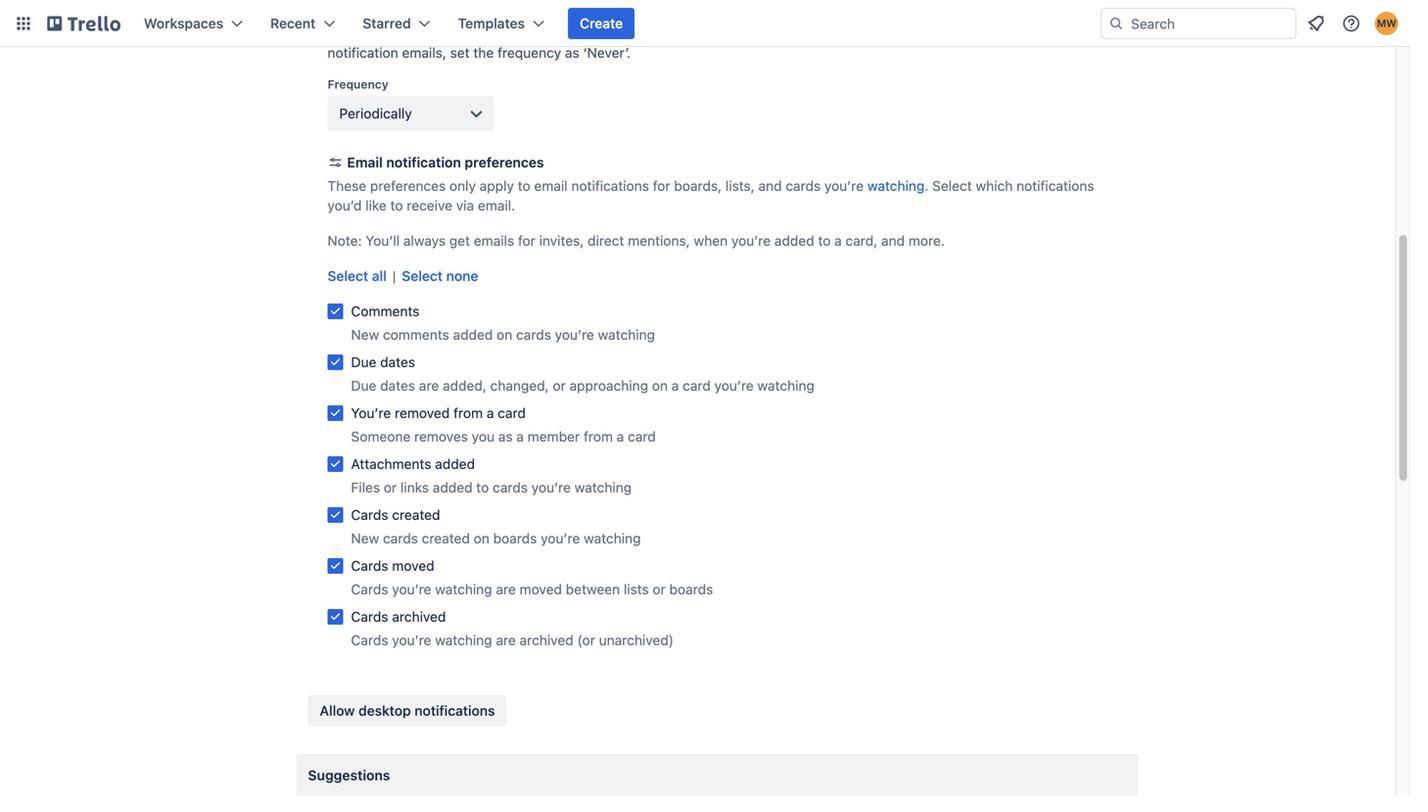 Task type: describe. For each thing, give the bounding box(es) containing it.
dates for due dates are added, changed, or approaching on a card you're watching
[[380, 378, 415, 394]]

receive
[[407, 197, 453, 214]]

be
[[473, 25, 489, 41]]

select inside '. select which notifications you'd like to receive via email.'
[[933, 178, 972, 194]]

to left email at top
[[518, 178, 531, 194]]

none
[[446, 268, 479, 284]]

maria williams (mariawilliams94) image
[[1375, 12, 1399, 35]]

cards right lists,
[[786, 178, 821, 194]]

like inside the 'email notifications can be sent 'instantly' (as soon as they occur) or 'periodically' (hourly). if you'd like to opt-out of all notification emails, set the frequency as 'never'.'
[[950, 25, 971, 41]]

approaching
[[570, 378, 649, 394]]

you'd inside the 'email notifications can be sent 'instantly' (as soon as they occur) or 'periodically' (hourly). if you'd like to opt-out of all notification emails, set the frequency as 'never'.'
[[912, 25, 946, 41]]

frequency
[[498, 45, 562, 61]]

opt-
[[991, 25, 1018, 41]]

you'll
[[366, 233, 400, 249]]

cards created
[[351, 507, 440, 523]]

email for email notifications can be sent 'instantly' (as soon as they occur) or 'periodically' (hourly). if you'd like to opt-out of all notification emails, set the frequency as 'never'.
[[328, 25, 361, 41]]

templates button
[[446, 8, 556, 39]]

removes
[[414, 429, 468, 445]]

cards moved
[[351, 558, 435, 574]]

unarchived)
[[599, 632, 674, 649]]

1 vertical spatial card
[[498, 405, 526, 421]]

or inside the 'email notifications can be sent 'instantly' (as soon as they occur) or 'periodically' (hourly). if you'd like to opt-out of all notification emails, set the frequency as 'never'.'
[[741, 25, 755, 41]]

1 horizontal spatial moved
[[520, 581, 562, 598]]

a left the card,
[[835, 233, 842, 249]]

links
[[401, 480, 429, 496]]

Search field
[[1125, 9, 1296, 38]]

search image
[[1109, 16, 1125, 31]]

due for due dates
[[351, 354, 377, 370]]

.
[[925, 178, 929, 194]]

workspaces button
[[132, 8, 255, 39]]

1 horizontal spatial preferences
[[465, 154, 544, 170]]

(as
[[589, 25, 609, 41]]

a right approaching
[[672, 378, 679, 394]]

desktop
[[359, 703, 411, 719]]

attachments added
[[351, 456, 475, 472]]

comments
[[383, 327, 449, 343]]

someone
[[351, 429, 411, 445]]

0 horizontal spatial as
[[498, 429, 513, 445]]

0 horizontal spatial for
[[518, 233, 536, 249]]

(or
[[578, 632, 595, 649]]

new comments added on cards you're watching
[[351, 327, 655, 343]]

boards,
[[674, 178, 722, 194]]

new for new comments added on cards you're watching
[[351, 327, 379, 343]]

create button
[[568, 8, 635, 39]]

notifications up the direct
[[572, 178, 649, 194]]

create
[[580, 15, 623, 31]]

files
[[351, 480, 380, 496]]

on for boards
[[474, 530, 490, 547]]

1 horizontal spatial for
[[653, 178, 671, 194]]

recent
[[270, 15, 316, 31]]

select all | select none
[[328, 268, 479, 284]]

changed,
[[490, 378, 549, 394]]

these preferences only apply to email notifications for boards, lists, and cards you're watching
[[328, 178, 925, 194]]

frequency
[[328, 77, 389, 91]]

cards up changed,
[[516, 327, 551, 343]]

0 horizontal spatial preferences
[[370, 178, 446, 194]]

of
[[1042, 25, 1055, 41]]

if
[[900, 25, 908, 41]]

lists
[[624, 581, 649, 598]]

due for due dates are added, changed, or approaching on a card you're watching
[[351, 378, 377, 394]]

1 horizontal spatial card
[[628, 429, 656, 445]]

between
[[566, 581, 620, 598]]

card,
[[846, 233, 878, 249]]

cards for cards you're watching are moved between lists or boards
[[351, 581, 388, 598]]

lists,
[[726, 178, 755, 194]]

'instantly'
[[524, 25, 586, 41]]

|
[[393, 268, 396, 284]]

suggestions
[[308, 768, 390, 784]]

0 vertical spatial are
[[419, 378, 439, 394]]

allow desktop notifications link
[[308, 696, 507, 727]]

watching link
[[868, 178, 925, 194]]

when
[[694, 233, 728, 249]]

are for cards archived
[[496, 632, 516, 649]]

the
[[474, 45, 494, 61]]

note:
[[328, 233, 362, 249]]

cards archived
[[351, 609, 446, 625]]

out
[[1018, 25, 1039, 41]]

cards down cards created
[[383, 530, 418, 547]]

member
[[528, 429, 580, 445]]

set
[[450, 45, 470, 61]]

like inside '. select which notifications you'd like to receive via email.'
[[366, 197, 387, 214]]

you'd inside '. select which notifications you'd like to receive via email.'
[[328, 197, 362, 214]]

these
[[328, 178, 367, 194]]

0 vertical spatial boards
[[493, 530, 537, 547]]

comments
[[351, 303, 420, 319]]

switch to… image
[[14, 14, 33, 33]]

mentions,
[[628, 233, 690, 249]]

on for cards
[[497, 327, 513, 343]]

you're removed from a card
[[351, 405, 526, 421]]

sent
[[493, 25, 520, 41]]

cards for cards moved
[[351, 558, 388, 574]]

attachments
[[351, 456, 432, 472]]

email for email notification preferences
[[347, 154, 383, 170]]

to inside '. select which notifications you'd like to receive via email.'
[[391, 197, 403, 214]]

emails,
[[402, 45, 447, 61]]

note: you'll always get emails for invites, direct mentions, when you're added to a card, and more.
[[328, 233, 945, 249]]

cards you're watching are moved between lists or boards
[[351, 581, 713, 598]]

cards you're watching are archived (or unarchived)
[[351, 632, 674, 649]]

occur)
[[697, 25, 738, 41]]

which
[[976, 178, 1013, 194]]

starred button
[[351, 8, 443, 39]]

added down removes
[[435, 456, 475, 472]]

or down attachments
[[384, 480, 397, 496]]

notification inside the 'email notifications can be sent 'instantly' (as soon as they occur) or 'periodically' (hourly). if you'd like to opt-out of all notification emails, set the frequency as 'never'.'
[[328, 45, 398, 61]]

direct
[[588, 233, 624, 249]]



Task type: locate. For each thing, give the bounding box(es) containing it.
notifications inside the 'email notifications can be sent 'instantly' (as soon as they occur) or 'periodically' (hourly). if you'd like to opt-out of all notification emails, set the frequency as 'never'.'
[[365, 25, 443, 41]]

email up these
[[347, 154, 383, 170]]

1 vertical spatial boards
[[670, 581, 713, 598]]

cards for cards you're watching are archived (or unarchived)
[[351, 632, 388, 649]]

card down approaching
[[628, 429, 656, 445]]

1 vertical spatial from
[[584, 429, 613, 445]]

on up changed,
[[497, 327, 513, 343]]

1 vertical spatial and
[[882, 233, 905, 249]]

select right |
[[402, 268, 443, 284]]

notification up "frequency"
[[328, 45, 398, 61]]

email notifications can be sent 'instantly' (as soon as they occur) or 'periodically' (hourly). if you'd like to opt-out of all notification emails, set the frequency as 'never'.
[[328, 25, 1073, 61]]

notification up receive
[[386, 154, 461, 170]]

0 vertical spatial archived
[[392, 609, 446, 625]]

1 vertical spatial on
[[652, 378, 668, 394]]

removed
[[395, 405, 450, 421]]

0 horizontal spatial like
[[366, 197, 387, 214]]

1 horizontal spatial like
[[950, 25, 971, 41]]

moved up cards archived at bottom
[[392, 558, 435, 574]]

select none button
[[402, 266, 479, 286]]

are down cards you're watching are moved between lists or boards
[[496, 632, 516, 649]]

email
[[328, 25, 361, 41], [347, 154, 383, 170]]

archived down cards moved
[[392, 609, 446, 625]]

0 vertical spatial created
[[392, 507, 440, 523]]

0 horizontal spatial from
[[454, 405, 483, 421]]

email.
[[478, 197, 515, 214]]

1 vertical spatial notification
[[386, 154, 461, 170]]

2 vertical spatial on
[[474, 530, 490, 547]]

created down links at the bottom left
[[392, 507, 440, 523]]

email
[[534, 178, 568, 194]]

0 horizontal spatial card
[[498, 405, 526, 421]]

0 vertical spatial new
[[351, 327, 379, 343]]

invites,
[[539, 233, 584, 249]]

preferences
[[465, 154, 544, 170], [370, 178, 446, 194]]

dates down due dates
[[380, 378, 415, 394]]

1 vertical spatial due
[[351, 378, 377, 394]]

more.
[[909, 233, 945, 249]]

someone removes you as a member from a card
[[351, 429, 656, 445]]

0 vertical spatial and
[[759, 178, 782, 194]]

only
[[450, 178, 476, 194]]

you'd right the if
[[912, 25, 946, 41]]

1 due from the top
[[351, 354, 377, 370]]

select all button
[[328, 266, 387, 286]]

email inside the 'email notifications can be sent 'instantly' (as soon as they occur) or 'periodically' (hourly). if you'd like to opt-out of all notification emails, set the frequency as 'never'.'
[[328, 25, 361, 41]]

and
[[759, 178, 782, 194], [882, 233, 905, 249]]

notifications up emails,
[[365, 25, 443, 41]]

due dates are added, changed, or approaching on a card you're watching
[[351, 378, 815, 394]]

cards down the someone removes you as a member from a card
[[493, 480, 528, 496]]

archived left (or
[[520, 632, 574, 649]]

a up you in the bottom of the page
[[487, 405, 494, 421]]

preferences up receive
[[370, 178, 446, 194]]

all right of
[[1059, 25, 1073, 41]]

are
[[419, 378, 439, 394], [496, 581, 516, 598], [496, 632, 516, 649]]

4 cards from the top
[[351, 609, 388, 625]]

0 horizontal spatial you'd
[[328, 197, 362, 214]]

boards up cards you're watching are moved between lists or boards
[[493, 530, 537, 547]]

select down note:
[[328, 268, 369, 284]]

added,
[[443, 378, 487, 394]]

1 horizontal spatial boards
[[670, 581, 713, 598]]

are up cards you're watching are archived (or unarchived)
[[496, 581, 516, 598]]

watching
[[868, 178, 925, 194], [598, 327, 655, 343], [758, 378, 815, 394], [575, 480, 632, 496], [584, 530, 641, 547], [435, 581, 492, 598], [435, 632, 492, 649]]

2 due from the top
[[351, 378, 377, 394]]

like
[[950, 25, 971, 41], [366, 197, 387, 214]]

. select which notifications you'd like to receive via email.
[[328, 178, 1095, 214]]

select right .
[[933, 178, 972, 194]]

preferences up apply
[[465, 154, 544, 170]]

0 vertical spatial card
[[683, 378, 711, 394]]

cards for cards created
[[351, 507, 388, 523]]

1 horizontal spatial select
[[402, 268, 443, 284]]

0 vertical spatial all
[[1059, 25, 1073, 41]]

1 vertical spatial email
[[347, 154, 383, 170]]

starred
[[363, 15, 411, 31]]

moved
[[392, 558, 435, 574], [520, 581, 562, 598]]

0 vertical spatial due
[[351, 354, 377, 370]]

0 vertical spatial as
[[647, 25, 662, 41]]

1 horizontal spatial as
[[565, 45, 580, 61]]

5 cards from the top
[[351, 632, 388, 649]]

and right the card,
[[882, 233, 905, 249]]

2 new from the top
[[351, 530, 379, 547]]

you
[[472, 429, 495, 445]]

a down approaching
[[617, 429, 624, 445]]

you'd
[[912, 25, 946, 41], [328, 197, 362, 214]]

2 vertical spatial card
[[628, 429, 656, 445]]

1 new from the top
[[351, 327, 379, 343]]

1 horizontal spatial and
[[882, 233, 905, 249]]

2 vertical spatial are
[[496, 632, 516, 649]]

0 vertical spatial on
[[497, 327, 513, 343]]

soon
[[613, 25, 644, 41]]

1 horizontal spatial all
[[1059, 25, 1073, 41]]

allow
[[320, 703, 355, 719]]

or right changed,
[[553, 378, 566, 394]]

card right approaching
[[683, 378, 711, 394]]

allow desktop notifications
[[320, 703, 495, 719]]

due dates
[[351, 354, 415, 370]]

open information menu image
[[1342, 14, 1362, 33]]

1 vertical spatial created
[[422, 530, 470, 547]]

1 horizontal spatial on
[[497, 327, 513, 343]]

2 horizontal spatial select
[[933, 178, 972, 194]]

notifications inside '. select which notifications you'd like to receive via email.'
[[1017, 178, 1095, 194]]

0 vertical spatial moved
[[392, 558, 435, 574]]

1 vertical spatial archived
[[520, 632, 574, 649]]

archived
[[392, 609, 446, 625], [520, 632, 574, 649]]

moved left between
[[520, 581, 562, 598]]

get
[[450, 233, 470, 249]]

email notification preferences
[[347, 154, 544, 170]]

for right emails
[[518, 233, 536, 249]]

are up removed
[[419, 378, 439, 394]]

1 horizontal spatial archived
[[520, 632, 574, 649]]

as
[[647, 25, 662, 41], [565, 45, 580, 61], [498, 429, 513, 445]]

0 horizontal spatial moved
[[392, 558, 435, 574]]

0 horizontal spatial archived
[[392, 609, 446, 625]]

'never'.
[[583, 45, 631, 61]]

1 vertical spatial dates
[[380, 378, 415, 394]]

'periodically'
[[758, 25, 839, 41]]

2 horizontal spatial on
[[652, 378, 668, 394]]

0 vertical spatial notification
[[328, 45, 398, 61]]

from right 'member'
[[584, 429, 613, 445]]

cards
[[351, 507, 388, 523], [351, 558, 388, 574], [351, 581, 388, 598], [351, 609, 388, 625], [351, 632, 388, 649]]

0 vertical spatial for
[[653, 178, 671, 194]]

apply
[[480, 178, 514, 194]]

added left the card,
[[775, 233, 815, 249]]

1 vertical spatial as
[[565, 45, 580, 61]]

cards for cards archived
[[351, 609, 388, 625]]

2 vertical spatial as
[[498, 429, 513, 445]]

recent button
[[259, 8, 347, 39]]

email left "starred"
[[328, 25, 361, 41]]

1 vertical spatial like
[[366, 197, 387, 214]]

all left |
[[372, 268, 387, 284]]

all inside the 'email notifications can be sent 'instantly' (as soon as they occur) or 'periodically' (hourly). if you'd like to opt-out of all notification emails, set the frequency as 'never'.'
[[1059, 25, 1073, 41]]

1 vertical spatial all
[[372, 268, 387, 284]]

dates
[[380, 354, 415, 370], [380, 378, 415, 394]]

are for cards moved
[[496, 581, 516, 598]]

1 vertical spatial moved
[[520, 581, 562, 598]]

boards right lists
[[670, 581, 713, 598]]

notifications right which
[[1017, 178, 1095, 194]]

0 horizontal spatial select
[[328, 268, 369, 284]]

as down ''instantly''
[[565, 45, 580, 61]]

dates for due dates
[[380, 354, 415, 370]]

added right links at the bottom left
[[433, 480, 473, 496]]

for
[[653, 178, 671, 194], [518, 233, 536, 249]]

select
[[933, 178, 972, 194], [328, 268, 369, 284], [402, 268, 443, 284]]

all
[[1059, 25, 1073, 41], [372, 268, 387, 284]]

3 cards from the top
[[351, 581, 388, 598]]

from down added,
[[454, 405, 483, 421]]

0 horizontal spatial all
[[372, 268, 387, 284]]

0 vertical spatial preferences
[[465, 154, 544, 170]]

new cards created on boards you're watching
[[351, 530, 641, 547]]

2 cards from the top
[[351, 558, 388, 574]]

new down comments
[[351, 327, 379, 343]]

or
[[741, 25, 755, 41], [553, 378, 566, 394], [384, 480, 397, 496], [653, 581, 666, 598]]

1 horizontal spatial from
[[584, 429, 613, 445]]

to down you in the bottom of the page
[[476, 480, 489, 496]]

2 dates from the top
[[380, 378, 415, 394]]

1 horizontal spatial you'd
[[912, 25, 946, 41]]

2 horizontal spatial card
[[683, 378, 711, 394]]

or right lists
[[653, 581, 666, 598]]

emails
[[474, 233, 514, 249]]

as left they
[[647, 25, 662, 41]]

0 vertical spatial dates
[[380, 354, 415, 370]]

notifications inside 'link'
[[415, 703, 495, 719]]

0 vertical spatial email
[[328, 25, 361, 41]]

on
[[497, 327, 513, 343], [652, 378, 668, 394], [474, 530, 490, 547]]

you'd down these
[[328, 197, 362, 214]]

as right you in the bottom of the page
[[498, 429, 513, 445]]

new down cards created
[[351, 530, 379, 547]]

1 cards from the top
[[351, 507, 388, 523]]

workspaces
[[144, 15, 223, 31]]

like left opt- on the top
[[950, 25, 971, 41]]

created
[[392, 507, 440, 523], [422, 530, 470, 547]]

to left opt- on the top
[[975, 25, 987, 41]]

0 horizontal spatial boards
[[493, 530, 537, 547]]

always
[[404, 233, 446, 249]]

added up added,
[[453, 327, 493, 343]]

notifications
[[365, 25, 443, 41], [572, 178, 649, 194], [1017, 178, 1095, 194], [415, 703, 495, 719]]

dates down comments
[[380, 354, 415, 370]]

can
[[447, 25, 470, 41]]

new for new cards created on boards you're watching
[[351, 530, 379, 547]]

templates
[[458, 15, 525, 31]]

1 vertical spatial preferences
[[370, 178, 446, 194]]

they
[[665, 25, 693, 41]]

or right the occur)
[[741, 25, 755, 41]]

back to home image
[[47, 8, 120, 39]]

primary element
[[0, 0, 1411, 47]]

periodically
[[339, 105, 412, 121]]

notification
[[328, 45, 398, 61], [386, 154, 461, 170]]

like down these
[[366, 197, 387, 214]]

to inside the 'email notifications can be sent 'instantly' (as soon as they occur) or 'periodically' (hourly). if you'd like to opt-out of all notification emails, set the frequency as 'never'.'
[[975, 25, 987, 41]]

1 vertical spatial for
[[518, 233, 536, 249]]

and right lists,
[[759, 178, 782, 194]]

on right approaching
[[652, 378, 668, 394]]

you're
[[351, 405, 391, 421]]

1 vertical spatial new
[[351, 530, 379, 547]]

a left 'member'
[[517, 429, 524, 445]]

0 horizontal spatial and
[[759, 178, 782, 194]]

card
[[683, 378, 711, 394], [498, 405, 526, 421], [628, 429, 656, 445]]

files or links added to cards you're watching
[[351, 480, 632, 496]]

created down cards created
[[422, 530, 470, 547]]

on down the files or links added to cards you're watching
[[474, 530, 490, 547]]

notifications right desktop
[[415, 703, 495, 719]]

2 horizontal spatial as
[[647, 25, 662, 41]]

0 horizontal spatial on
[[474, 530, 490, 547]]

0 vertical spatial from
[[454, 405, 483, 421]]

(hourly).
[[843, 25, 896, 41]]

0 vertical spatial you'd
[[912, 25, 946, 41]]

1 dates from the top
[[380, 354, 415, 370]]

1 vertical spatial you'd
[[328, 197, 362, 214]]

1 vertical spatial are
[[496, 581, 516, 598]]

via
[[456, 197, 474, 214]]

for left boards,
[[653, 178, 671, 194]]

to left the card,
[[818, 233, 831, 249]]

new
[[351, 327, 379, 343], [351, 530, 379, 547]]

to left receive
[[391, 197, 403, 214]]

0 notifications image
[[1305, 12, 1328, 35]]

0 vertical spatial like
[[950, 25, 971, 41]]

card up the someone removes you as a member from a card
[[498, 405, 526, 421]]



Task type: vqa. For each thing, say whether or not it's contained in the screenshot.
created to the top
yes



